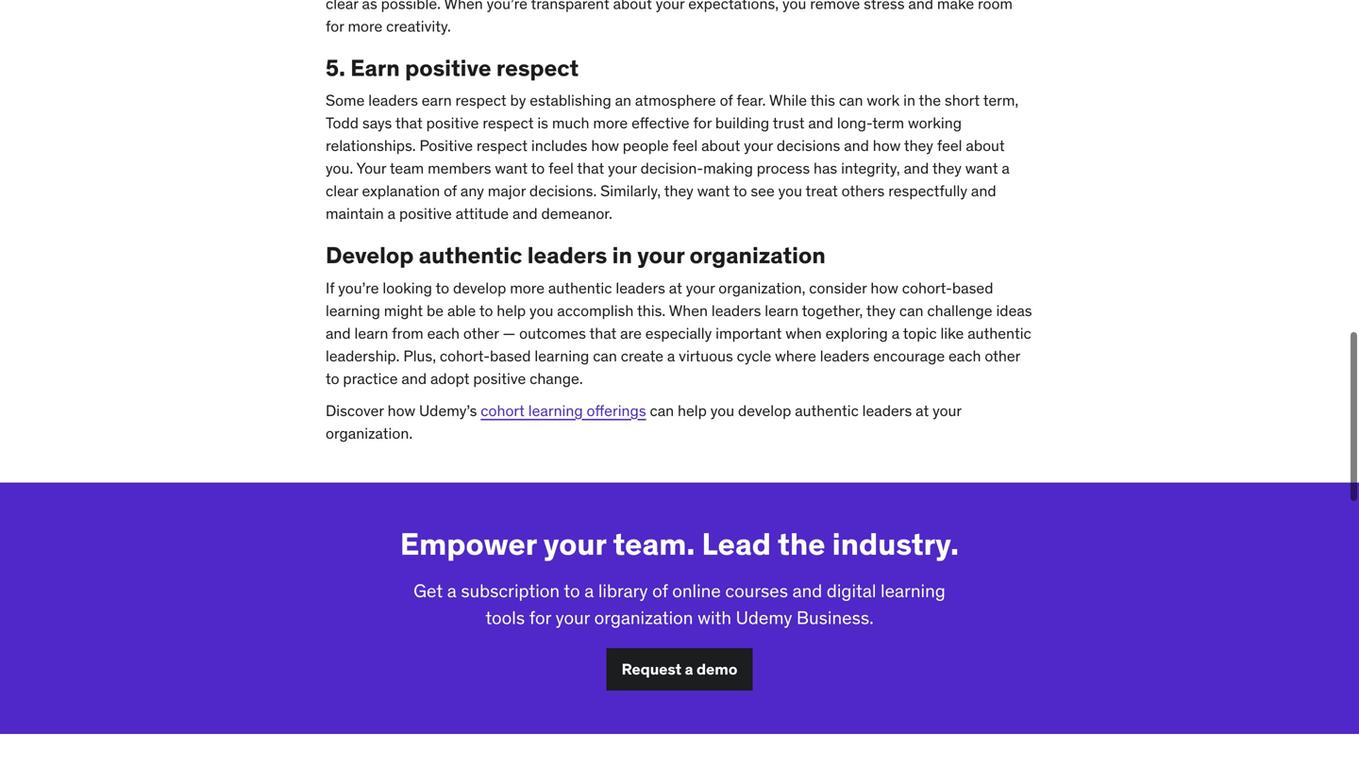 Task type: describe. For each thing, give the bounding box(es) containing it.
earn
[[422, 89, 452, 108]]

more inside the develop authentic leaders in your organization if you're looking to develop more authentic leaders at your organization, consider how cohort-based learning might be able to help you accomplish this. when leaders learn together, they can challenge ideas and learn from each other — outcomes that are especially important when exploring a topic like authentic leadership. plus, cohort-based learning can create a virtuous cycle where leaders encourage each other to practice and adopt positive change.
[[510, 277, 545, 296]]

for inside get a subscription to a library of online courses and digital learning tools for your organization with udemy business.
[[529, 605, 551, 627]]

demo
[[697, 658, 738, 677]]

learning down you're
[[326, 299, 380, 319]]

decisions.
[[530, 180, 597, 199]]

1 horizontal spatial learn
[[765, 299, 799, 319]]

working
[[908, 112, 962, 131]]

demeanor.
[[541, 202, 613, 222]]

1 horizontal spatial cohort-
[[902, 277, 953, 296]]

cohort learning offerings link
[[481, 399, 646, 419]]

and inside get a subscription to a library of online courses and digital learning tools for your organization with udemy business.
[[793, 578, 823, 600]]

a inside 'link'
[[685, 658, 693, 677]]

develop inside the develop authentic leaders in your organization if you're looking to develop more authentic leaders at your organization, consider how cohort-based learning might be able to help you accomplish this. when leaders learn together, they can challenge ideas and learn from each other — outcomes that are especially important when exploring a topic like authentic leadership. plus, cohort-based learning can create a virtuous cycle where leaders encourage each other to practice and adopt positive change.
[[453, 277, 506, 296]]

a left topic
[[892, 322, 900, 341]]

effective
[[632, 112, 690, 131]]

of inside get a subscription to a library of online courses and digital learning tools for your organization with udemy business.
[[652, 578, 668, 600]]

if
[[326, 277, 335, 296]]

udemy's
[[419, 399, 477, 419]]

for inside 5. earn positive respect some leaders earn respect by establishing an atmosphere of fear. while this can work in the short term, todd says that positive respect is much more effective for building trust and long-term working relationships. positive respect includes how people feel about your decisions and how they feel about you. your team members want to feel that your decision-making process has integrity, and they want a clear explanation of any major decisions. similarly, they want to see you treat others respectfully and maintain a positive attitude and demeanor.
[[693, 112, 712, 131]]

virtuous
[[679, 345, 733, 364]]

develop
[[326, 239, 414, 268]]

fear.
[[737, 89, 766, 108]]

they up the respectfully
[[933, 157, 962, 176]]

2 horizontal spatial want
[[966, 157, 998, 176]]

while
[[769, 89, 807, 108]]

consider
[[809, 277, 867, 296]]

a down term,
[[1002, 157, 1010, 176]]

term
[[873, 112, 905, 131]]

like
[[941, 322, 964, 341]]

decision-
[[641, 157, 703, 176]]

challenge
[[927, 299, 993, 319]]

adopt
[[430, 367, 470, 387]]

this.
[[637, 299, 666, 319]]

create
[[621, 345, 664, 364]]

when
[[786, 322, 822, 341]]

that inside the develop authentic leaders in your organization if you're looking to develop more authentic leaders at your organization, consider how cohort-based learning might be able to help you accomplish this. when leaders learn together, they can challenge ideas and learn from each other — outcomes that are especially important when exploring a topic like authentic leadership. plus, cohort-based learning can create a virtuous cycle where leaders encourage each other to practice and adopt positive change.
[[590, 322, 617, 341]]

courses
[[725, 578, 788, 600]]

request a demo
[[622, 658, 738, 677]]

where
[[775, 345, 817, 364]]

has
[[814, 157, 838, 176]]

any
[[461, 180, 484, 199]]

with
[[698, 605, 732, 627]]

to down leadership.
[[326, 367, 339, 387]]

to left see
[[734, 180, 747, 199]]

are
[[620, 322, 642, 341]]

earn
[[350, 52, 400, 80]]

empower
[[400, 523, 537, 561]]

term,
[[983, 89, 1019, 108]]

respectfully
[[889, 180, 968, 199]]

how inside the develop authentic leaders in your organization if you're looking to develop more authentic leaders at your organization, consider how cohort-based learning might be able to help you accomplish this. when leaders learn together, they can challenge ideas and learn from each other — outcomes that are especially important when exploring a topic like authentic leadership. plus, cohort-based learning can create a virtuous cycle where leaders encourage each other to practice and adopt positive change.
[[871, 277, 899, 296]]

0 horizontal spatial feel
[[549, 157, 574, 176]]

business.
[[797, 605, 874, 627]]

1 horizontal spatial want
[[697, 180, 730, 199]]

1 vertical spatial cohort-
[[440, 345, 490, 364]]

organization,
[[719, 277, 806, 296]]

5.
[[326, 52, 345, 80]]

empower your team. lead the industry.
[[400, 523, 959, 561]]

and right the respectfully
[[971, 180, 997, 199]]

when
[[669, 299, 708, 319]]

get a subscription to a library of online courses and digital learning tools for your organization with udemy business.
[[414, 578, 946, 627]]

help inside the develop authentic leaders in your organization if you're looking to develop more authentic leaders at your organization, consider how cohort-based learning might be able to help you accomplish this. when leaders learn together, they can challenge ideas and learn from each other — outcomes that are especially important when exploring a topic like authentic leadership. plus, cohort-based learning can create a virtuous cycle where leaders encourage each other to practice and adopt positive change.
[[497, 299, 526, 319]]

respect up major
[[477, 134, 528, 154]]

request
[[622, 658, 682, 677]]

lead
[[702, 523, 771, 561]]

they inside the develop authentic leaders in your organization if you're looking to develop more authentic leaders at your organization, consider how cohort-based learning might be able to help you accomplish this. when leaders learn together, they can challenge ideas and learn from each other — outcomes that are especially important when exploring a topic like authentic leadership. plus, cohort-based learning can create a virtuous cycle where leaders encourage each other to practice and adopt positive change.
[[867, 299, 896, 319]]

0 vertical spatial of
[[720, 89, 733, 108]]

request a demo link
[[607, 647, 753, 689]]

can left "create"
[[593, 345, 617, 364]]

short
[[945, 89, 980, 108]]

positive
[[420, 134, 473, 154]]

a down 'especially'
[[667, 345, 675, 364]]

important
[[716, 322, 782, 341]]

respect left by
[[456, 89, 507, 108]]

process
[[757, 157, 810, 176]]

team
[[390, 157, 424, 176]]

to inside get a subscription to a library of online courses and digital learning tools for your organization with udemy business.
[[564, 578, 580, 600]]

0 horizontal spatial want
[[495, 157, 528, 176]]

clear
[[326, 180, 358, 199]]

treat
[[806, 180, 838, 199]]

leaders up important
[[712, 299, 761, 319]]

positive down explanation
[[399, 202, 452, 222]]

0 horizontal spatial based
[[490, 345, 531, 364]]

develop inside can help you develop authentic leaders at your organization.
[[738, 399, 792, 419]]

positive up positive on the left top
[[426, 112, 479, 131]]

especially
[[646, 322, 712, 341]]

outcomes
[[519, 322, 586, 341]]

udemy
[[736, 605, 793, 627]]

1 about from the left
[[702, 134, 741, 154]]

can help you develop authentic leaders at your organization.
[[326, 399, 962, 441]]

relationships.
[[326, 134, 416, 154]]

offerings
[[587, 399, 646, 419]]

an
[[615, 89, 632, 108]]

discover how udemy's cohort learning offerings
[[326, 399, 646, 419]]

online
[[672, 578, 721, 600]]

you inside can help you develop authentic leaders at your organization.
[[711, 399, 735, 419]]

explanation
[[362, 180, 440, 199]]

and down this
[[808, 112, 834, 131]]

you inside the develop authentic leaders in your organization if you're looking to develop more authentic leaders at your organization, consider how cohort-based learning might be able to help you accomplish this. when leaders learn together, they can challenge ideas and learn from each other — outcomes that are especially important when exploring a topic like authentic leadership. plus, cohort-based learning can create a virtuous cycle where leaders encourage each other to practice and adopt positive change.
[[530, 299, 554, 319]]

positive up earn on the top of page
[[405, 52, 491, 80]]

this
[[811, 89, 835, 108]]

1 vertical spatial each
[[949, 345, 981, 364]]

0 vertical spatial that
[[395, 112, 423, 131]]

discover
[[326, 399, 384, 419]]

industry.
[[832, 523, 959, 561]]

your up 'library' at the left bottom of page
[[544, 523, 606, 561]]

your up similarly, at the top of page
[[608, 157, 637, 176]]

major
[[488, 180, 526, 199]]

can inside can help you develop authentic leaders at your organization.
[[650, 399, 674, 419]]

and down plus,
[[402, 367, 427, 387]]

the inside 5. earn positive respect some leaders earn respect by establishing an atmosphere of fear. while this can work in the short term, todd says that positive respect is much more effective for building trust and long-term working relationships. positive respect includes how people feel about your decisions and how they feel about you. your team members want to feel that your decision-making process has integrity, and they want a clear explanation of any major decisions. similarly, they want to see you treat others respectfully and maintain a positive attitude and demeanor.
[[919, 89, 941, 108]]

more inside 5. earn positive respect some leaders earn respect by establishing an atmosphere of fear. while this can work in the short term, todd says that positive respect is much more effective for building trust and long-term working relationships. positive respect includes how people feel about your decisions and how they feel about you. your team members want to feel that your decision-making process has integrity, and they want a clear explanation of any major decisions. similarly, they want to see you treat others respectfully and maintain a positive attitude and demeanor.
[[593, 112, 628, 131]]

your inside get a subscription to a library of online courses and digital learning tools for your organization with udemy business.
[[556, 605, 590, 627]]

looking
[[383, 277, 432, 296]]

help inside can help you develop authentic leaders at your organization.
[[678, 399, 707, 419]]

making
[[703, 157, 753, 176]]

establishing
[[530, 89, 612, 108]]

attitude
[[456, 202, 509, 222]]

building
[[716, 112, 770, 131]]

leadership.
[[326, 345, 400, 364]]

respect up by
[[497, 52, 579, 80]]

learning down change. at the left of the page
[[528, 399, 583, 419]]



Task type: vqa. For each thing, say whether or not it's contained in the screenshot.
Technical within 3 Ways Technical Certifications Drive Business Outcomes
no



Task type: locate. For each thing, give the bounding box(es) containing it.
how
[[591, 134, 619, 154], [873, 134, 901, 154], [871, 277, 899, 296], [388, 399, 416, 419]]

leaders inside can help you develop authentic leaders at your organization.
[[863, 399, 912, 419]]

1 horizontal spatial feel
[[673, 134, 698, 154]]

respect down by
[[483, 112, 534, 131]]

0 vertical spatial other
[[463, 322, 499, 341]]

similarly,
[[601, 180, 661, 199]]

cycle
[[737, 345, 772, 364]]

2 vertical spatial of
[[652, 578, 668, 600]]

0 horizontal spatial you
[[530, 299, 554, 319]]

a down explanation
[[388, 202, 396, 222]]

0 vertical spatial cohort-
[[902, 277, 953, 296]]

cohort- up adopt
[[440, 345, 490, 364]]

how up organization.
[[388, 399, 416, 419]]

in up accomplish
[[612, 239, 633, 268]]

to left 'library' at the left bottom of page
[[564, 578, 580, 600]]

0 vertical spatial for
[[693, 112, 712, 131]]

to
[[531, 157, 545, 176], [734, 180, 747, 199], [436, 277, 449, 296], [479, 299, 493, 319], [326, 367, 339, 387], [564, 578, 580, 600]]

learning up change. at the left of the page
[[535, 345, 589, 364]]

about down term,
[[966, 134, 1005, 154]]

at
[[669, 277, 682, 296], [916, 399, 929, 419]]

in inside the develop authentic leaders in your organization if you're looking to develop more authentic leaders at your organization, consider how cohort-based learning might be able to help you accomplish this. when leaders learn together, they can challenge ideas and learn from each other — outcomes that are especially important when exploring a topic like authentic leadership. plus, cohort-based learning can create a virtuous cycle where leaders encourage each other to practice and adopt positive change.
[[612, 239, 633, 268]]

at inside can help you develop authentic leaders at your organization.
[[916, 399, 929, 419]]

more up —
[[510, 277, 545, 296]]

0 horizontal spatial learn
[[355, 322, 388, 341]]

1 horizontal spatial at
[[916, 399, 929, 419]]

at inside the develop authentic leaders in your organization if you're looking to develop more authentic leaders at your organization, consider how cohort-based learning might be able to help you accomplish this. when leaders learn together, they can challenge ideas and learn from each other — outcomes that are especially important when exploring a topic like authentic leadership. plus, cohort-based learning can create a virtuous cycle where leaders encourage each other to practice and adopt positive change.
[[669, 277, 682, 296]]

long-
[[837, 112, 873, 131]]

and up business.
[[793, 578, 823, 600]]

0 horizontal spatial of
[[444, 180, 457, 199]]

library
[[598, 578, 648, 600]]

0 vertical spatial the
[[919, 89, 941, 108]]

members
[[428, 157, 491, 176]]

others
[[842, 180, 885, 199]]

and down major
[[513, 202, 538, 222]]

your
[[356, 157, 386, 176]]

1 horizontal spatial about
[[966, 134, 1005, 154]]

of
[[720, 89, 733, 108], [444, 180, 457, 199], [652, 578, 668, 600]]

accomplish
[[557, 299, 634, 319]]

0 horizontal spatial about
[[702, 134, 741, 154]]

1 horizontal spatial for
[[693, 112, 712, 131]]

the up courses
[[778, 523, 826, 561]]

positive inside the develop authentic leaders in your organization if you're looking to develop more authentic leaders at your organization, consider how cohort-based learning might be able to help you accomplish this. when leaders learn together, they can challenge ideas and learn from each other — outcomes that are especially important when exploring a topic like authentic leadership. plus, cohort-based learning can create a virtuous cycle where leaders encourage each other to practice and adopt positive change.
[[473, 367, 526, 387]]

organization inside the develop authentic leaders in your organization if you're looking to develop more authentic leaders at your organization, consider how cohort-based learning might be able to help you accomplish this. when leaders learn together, they can challenge ideas and learn from each other — outcomes that are especially important when exploring a topic like authentic leadership. plus, cohort-based learning can create a virtuous cycle where leaders encourage each other to practice and adopt positive change.
[[690, 239, 826, 268]]

1 vertical spatial based
[[490, 345, 531, 364]]

other left —
[[463, 322, 499, 341]]

organization
[[690, 239, 826, 268], [594, 605, 693, 627]]

leaders down exploring
[[820, 345, 870, 364]]

1 horizontal spatial other
[[985, 345, 1021, 364]]

help down the virtuous
[[678, 399, 707, 419]]

1 horizontal spatial more
[[593, 112, 628, 131]]

0 vertical spatial based
[[953, 277, 994, 296]]

be
[[427, 299, 444, 319]]

can inside 5. earn positive respect some leaders earn respect by establishing an atmosphere of fear. while this can work in the short term, todd says that positive respect is much more effective for building trust and long-term working relationships. positive respect includes how people feel about your decisions and how they feel about you. your team members want to feel that your decision-making process has integrity, and they want a clear explanation of any major decisions. similarly, they want to see you treat others respectfully and maintain a positive attitude and demeanor.
[[839, 89, 863, 108]]

maintain
[[326, 202, 384, 222]]

2 horizontal spatial of
[[720, 89, 733, 108]]

respect
[[497, 52, 579, 80], [456, 89, 507, 108], [483, 112, 534, 131], [477, 134, 528, 154]]

leaders up says
[[368, 89, 418, 108]]

0 horizontal spatial the
[[778, 523, 826, 561]]

your down encourage
[[933, 399, 962, 419]]

1 horizontal spatial in
[[904, 89, 916, 108]]

0 horizontal spatial other
[[463, 322, 499, 341]]

can up long-
[[839, 89, 863, 108]]

learn up leadership.
[[355, 322, 388, 341]]

leaders
[[368, 89, 418, 108], [527, 239, 607, 268], [616, 277, 666, 296], [712, 299, 761, 319], [820, 345, 870, 364], [863, 399, 912, 419]]

to down includes
[[531, 157, 545, 176]]

feel down includes
[[549, 157, 574, 176]]

a
[[1002, 157, 1010, 176], [388, 202, 396, 222], [892, 322, 900, 341], [667, 345, 675, 364], [447, 578, 457, 600], [585, 578, 594, 600], [685, 658, 693, 677]]

1 horizontal spatial based
[[953, 277, 994, 296]]

and
[[808, 112, 834, 131], [844, 134, 869, 154], [904, 157, 929, 176], [971, 180, 997, 199], [513, 202, 538, 222], [326, 322, 351, 341], [402, 367, 427, 387], [793, 578, 823, 600]]

0 horizontal spatial help
[[497, 299, 526, 319]]

your
[[744, 134, 773, 154], [608, 157, 637, 176], [638, 239, 685, 268], [686, 277, 715, 296], [933, 399, 962, 419], [544, 523, 606, 561], [556, 605, 590, 627]]

they down working
[[904, 134, 934, 154]]

you inside 5. earn positive respect some leaders earn respect by establishing an atmosphere of fear. while this can work in the short term, todd says that positive respect is much more effective for building trust and long-term working relationships. positive respect includes how people feel about your decisions and how they feel about you. your team members want to feel that your decision-making process has integrity, and they want a clear explanation of any major decisions. similarly, they want to see you treat others respectfully and maintain a positive attitude and demeanor.
[[779, 180, 802, 199]]

subscription
[[461, 578, 560, 600]]

—
[[503, 322, 516, 341]]

people
[[623, 134, 669, 154]]

authentic down where
[[795, 399, 859, 419]]

they
[[904, 134, 934, 154], [933, 157, 962, 176], [664, 180, 694, 199], [867, 299, 896, 319]]

learn down organization,
[[765, 299, 799, 319]]

and down long-
[[844, 134, 869, 154]]

you're
[[338, 277, 379, 296]]

1 vertical spatial the
[[778, 523, 826, 561]]

you up outcomes
[[530, 299, 554, 319]]

0 horizontal spatial develop
[[453, 277, 506, 296]]

want down making
[[697, 180, 730, 199]]

can right offerings
[[650, 399, 674, 419]]

0 vertical spatial help
[[497, 299, 526, 319]]

and up the respectfully
[[904, 157, 929, 176]]

they down decision-
[[664, 180, 694, 199]]

how left people
[[591, 134, 619, 154]]

leaders inside 5. earn positive respect some leaders earn respect by establishing an atmosphere of fear. while this can work in the short term, todd says that positive respect is much more effective for building trust and long-term working relationships. positive respect includes how people feel about your decisions and how they feel about you. your team members want to feel that your decision-making process has integrity, and they want a clear explanation of any major decisions. similarly, they want to see you treat others respectfully and maintain a positive attitude and demeanor.
[[368, 89, 418, 108]]

that right says
[[395, 112, 423, 131]]

each
[[427, 322, 460, 341], [949, 345, 981, 364]]

1 vertical spatial more
[[510, 277, 545, 296]]

much
[[552, 112, 590, 131]]

work
[[867, 89, 900, 108]]

leaders down encourage
[[863, 399, 912, 419]]

0 horizontal spatial at
[[669, 277, 682, 296]]

develop down the "cycle"
[[738, 399, 792, 419]]

develop
[[453, 277, 506, 296], [738, 399, 792, 419]]

1 horizontal spatial help
[[678, 399, 707, 419]]

1 vertical spatial in
[[612, 239, 633, 268]]

you.
[[326, 157, 353, 176]]

your up the this.
[[638, 239, 685, 268]]

can
[[839, 89, 863, 108], [900, 299, 924, 319], [593, 345, 617, 364], [650, 399, 674, 419]]

feel down working
[[937, 134, 963, 154]]

0 vertical spatial in
[[904, 89, 916, 108]]

you
[[779, 180, 802, 199], [530, 299, 554, 319], [711, 399, 735, 419]]

authentic inside can help you develop authentic leaders at your organization.
[[795, 399, 859, 419]]

0 horizontal spatial in
[[612, 239, 633, 268]]

exploring
[[826, 322, 888, 341]]

together,
[[802, 299, 863, 319]]

the
[[919, 89, 941, 108], [778, 523, 826, 561]]

a left 'library' at the left bottom of page
[[585, 578, 594, 600]]

2 horizontal spatial feel
[[937, 134, 963, 154]]

0 vertical spatial you
[[779, 180, 802, 199]]

organization up organization,
[[690, 239, 826, 268]]

1 vertical spatial of
[[444, 180, 457, 199]]

each down the be
[[427, 322, 460, 341]]

feel
[[673, 134, 698, 154], [937, 134, 963, 154], [549, 157, 574, 176]]

decisions
[[777, 134, 841, 154]]

tools
[[486, 605, 525, 627]]

of left any
[[444, 180, 457, 199]]

2 about from the left
[[966, 134, 1005, 154]]

5. earn positive respect some leaders earn respect by establishing an atmosphere of fear. while this can work in the short term, todd says that positive respect is much more effective for building trust and long-term working relationships. positive respect includes how people feel about your decisions and how they feel about you. your team members want to feel that your decision-making process has integrity, and they want a clear explanation of any major decisions. similarly, they want to see you treat others respectfully and maintain a positive attitude and demeanor.
[[326, 52, 1019, 222]]

you down process
[[779, 180, 802, 199]]

2 vertical spatial that
[[590, 322, 617, 341]]

to right able
[[479, 299, 493, 319]]

develop up able
[[453, 277, 506, 296]]

0 vertical spatial organization
[[690, 239, 826, 268]]

atmosphere
[[635, 89, 716, 108]]

they up exploring
[[867, 299, 896, 319]]

0 vertical spatial learn
[[765, 299, 799, 319]]

1 vertical spatial at
[[916, 399, 929, 419]]

ideas
[[996, 299, 1032, 319]]

able
[[447, 299, 476, 319]]

organization down 'library' at the left bottom of page
[[594, 605, 693, 627]]

digital
[[827, 578, 877, 600]]

leaders down demeanor.
[[527, 239, 607, 268]]

see
[[751, 180, 775, 199]]

how right consider
[[871, 277, 899, 296]]

each down like
[[949, 345, 981, 364]]

0 horizontal spatial cohort-
[[440, 345, 490, 364]]

organization inside get a subscription to a library of online courses and digital learning tools for your organization with udemy business.
[[594, 605, 693, 627]]

a left demo
[[685, 658, 693, 677]]

how down term at the top right of the page
[[873, 134, 901, 154]]

based up challenge
[[953, 277, 994, 296]]

can up topic
[[900, 299, 924, 319]]

want up major
[[495, 157, 528, 176]]

0 horizontal spatial each
[[427, 322, 460, 341]]

learning inside get a subscription to a library of online courses and digital learning tools for your organization with udemy business.
[[881, 578, 946, 600]]

learning
[[326, 299, 380, 319], [535, 345, 589, 364], [528, 399, 583, 419], [881, 578, 946, 600]]

at down encourage
[[916, 399, 929, 419]]

1 horizontal spatial each
[[949, 345, 981, 364]]

1 horizontal spatial the
[[919, 89, 941, 108]]

your right tools
[[556, 605, 590, 627]]

change.
[[530, 367, 583, 387]]

about up making
[[702, 134, 741, 154]]

team.
[[613, 523, 695, 561]]

trust
[[773, 112, 805, 131]]

at up when
[[669, 277, 682, 296]]

help up —
[[497, 299, 526, 319]]

2 horizontal spatial you
[[779, 180, 802, 199]]

authentic down ideas
[[968, 322, 1032, 341]]

authentic down "attitude"
[[419, 239, 522, 268]]

1 vertical spatial for
[[529, 605, 551, 627]]

encourage
[[873, 345, 945, 364]]

1 horizontal spatial of
[[652, 578, 668, 600]]

the up working
[[919, 89, 941, 108]]

practice
[[343, 367, 398, 387]]

for right tools
[[529, 605, 551, 627]]

is
[[537, 112, 548, 131]]

that up decisions.
[[577, 157, 604, 176]]

to up the be
[[436, 277, 449, 296]]

plus,
[[403, 345, 436, 364]]

more down an
[[593, 112, 628, 131]]

1 vertical spatial help
[[678, 399, 707, 419]]

1 vertical spatial other
[[985, 345, 1021, 364]]

cohort- up challenge
[[902, 277, 953, 296]]

1 vertical spatial that
[[577, 157, 604, 176]]

topic
[[903, 322, 937, 341]]

0 vertical spatial at
[[669, 277, 682, 296]]

says
[[362, 112, 392, 131]]

develop authentic leaders in your organization if you're looking to develop more authentic leaders at your organization, consider how cohort-based learning might be able to help you accomplish this. when leaders learn together, they can challenge ideas and learn from each other — outcomes that are especially important when exploring a topic like authentic leadership. plus, cohort-based learning can create a virtuous cycle where leaders encourage each other to practice and adopt positive change.
[[326, 239, 1032, 387]]

1 vertical spatial you
[[530, 299, 554, 319]]

authentic up accomplish
[[548, 277, 612, 296]]

0 vertical spatial develop
[[453, 277, 506, 296]]

0 vertical spatial each
[[427, 322, 460, 341]]

0 horizontal spatial for
[[529, 605, 551, 627]]

your down the building at the top right of page
[[744, 134, 773, 154]]

1 vertical spatial learn
[[355, 322, 388, 341]]

0 horizontal spatial more
[[510, 277, 545, 296]]

integrity,
[[841, 157, 900, 176]]

learning down industry.
[[881, 578, 946, 600]]

feel up decision-
[[673, 134, 698, 154]]

1 horizontal spatial you
[[711, 399, 735, 419]]

positive up cohort on the left bottom of page
[[473, 367, 526, 387]]

1 vertical spatial organization
[[594, 605, 693, 627]]

leaders up the this.
[[616, 277, 666, 296]]

2 vertical spatial you
[[711, 399, 735, 419]]

learn
[[765, 299, 799, 319], [355, 322, 388, 341]]

1 horizontal spatial develop
[[738, 399, 792, 419]]

based
[[953, 277, 994, 296], [490, 345, 531, 364]]

that down accomplish
[[590, 322, 617, 341]]

you down the virtuous
[[711, 399, 735, 419]]

your inside can help you develop authentic leaders at your organization.
[[933, 399, 962, 419]]

authentic
[[419, 239, 522, 268], [548, 277, 612, 296], [968, 322, 1032, 341], [795, 399, 859, 419]]

other
[[463, 322, 499, 341], [985, 345, 1021, 364]]

in inside 5. earn positive respect some leaders earn respect by establishing an atmosphere of fear. while this can work in the short term, todd says that positive respect is much more effective for building trust and long-term working relationships. positive respect includes how people feel about your decisions and how they feel about you. your team members want to feel that your decision-making process has integrity, and they want a clear explanation of any major decisions. similarly, they want to see you treat others respectfully and maintain a positive attitude and demeanor.
[[904, 89, 916, 108]]

other down ideas
[[985, 345, 1021, 364]]

for down atmosphere
[[693, 112, 712, 131]]

a right 'get' at bottom
[[447, 578, 457, 600]]

0 vertical spatial more
[[593, 112, 628, 131]]

and up leadership.
[[326, 322, 351, 341]]

by
[[510, 89, 526, 108]]

get
[[414, 578, 443, 600]]

organization.
[[326, 422, 413, 441]]

your up when
[[686, 277, 715, 296]]

want up the respectfully
[[966, 157, 998, 176]]

1 vertical spatial develop
[[738, 399, 792, 419]]



